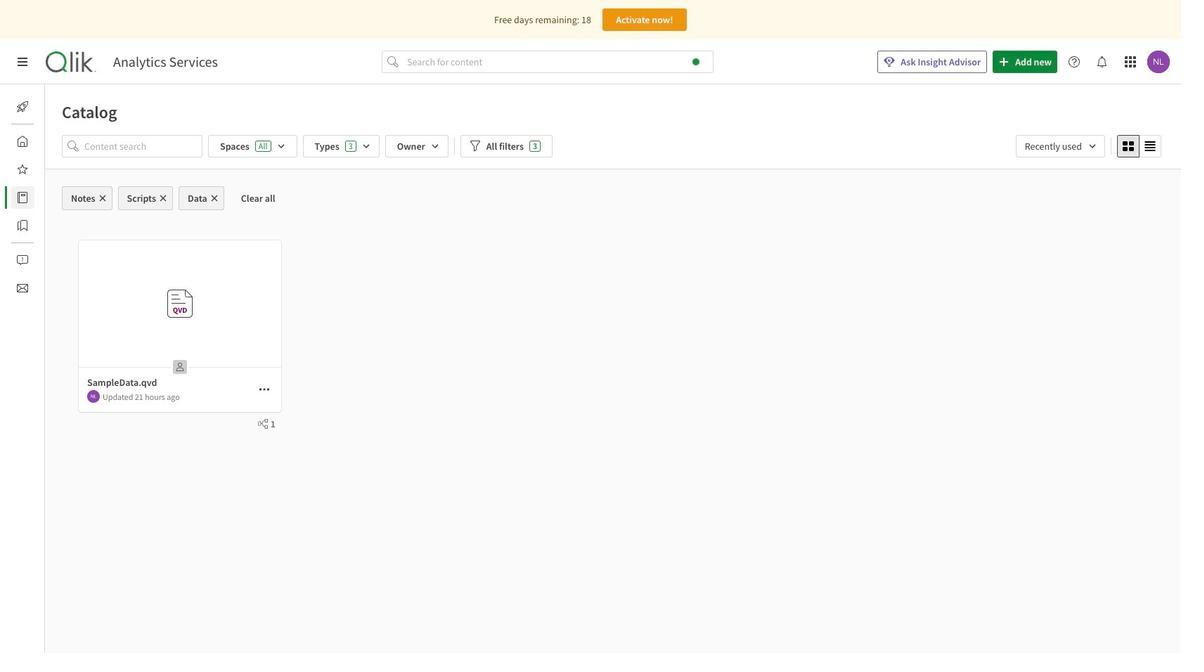 Task type: vqa. For each thing, say whether or not it's contained in the screenshot.
filters region
yes



Task type: describe. For each thing, give the bounding box(es) containing it.
filters region
[[45, 132, 1181, 169]]

Content search text field
[[84, 135, 203, 158]]

open sidebar menu image
[[17, 56, 28, 68]]

analytics services element
[[113, 53, 218, 70]]

subscriptions image
[[17, 283, 28, 294]]

home badge image
[[693, 58, 700, 65]]

none field inside filters "region"
[[1016, 135, 1105, 158]]

1 horizontal spatial noah lott image
[[1148, 51, 1170, 73]]

navigation pane element
[[0, 90, 45, 305]]

favorites image
[[17, 164, 28, 175]]



Task type: locate. For each thing, give the bounding box(es) containing it.
getting started image
[[17, 101, 28, 113]]

collections image
[[17, 220, 28, 231]]

catalog image
[[17, 192, 28, 203]]

home image
[[17, 136, 28, 147]]

None field
[[1016, 135, 1105, 158]]

switch view group
[[1117, 135, 1162, 158]]

alerts image
[[17, 255, 28, 266]]

more actions image
[[259, 384, 270, 395]]

noah lott element
[[87, 390, 100, 403]]

0 vertical spatial noah lott image
[[1148, 51, 1170, 73]]

tile view image
[[1123, 141, 1134, 152]]

0 horizontal spatial noah lott image
[[87, 390, 100, 403]]

1 vertical spatial noah lott image
[[87, 390, 100, 403]]

Search for content text field
[[404, 51, 714, 73]]

list view image
[[1145, 141, 1156, 152]]

noah lott image
[[1148, 51, 1170, 73], [87, 390, 100, 403]]



